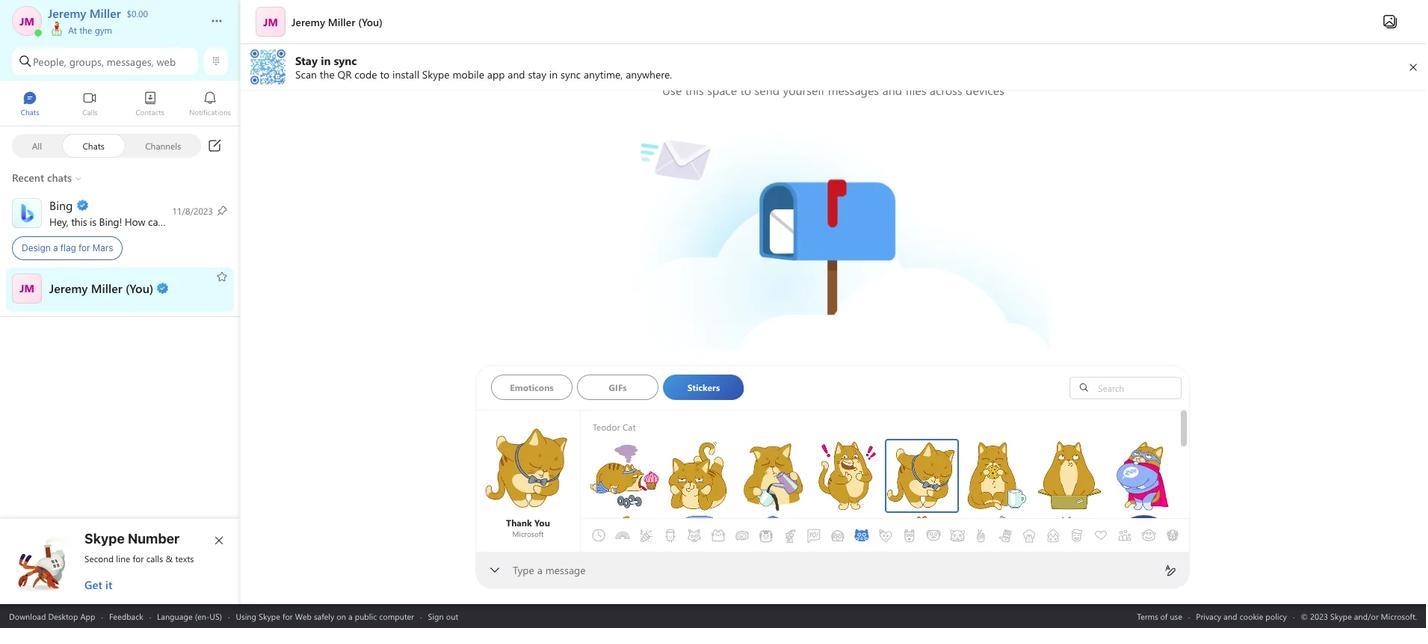 Task type: locate. For each thing, give the bounding box(es) containing it.
tab list
[[0, 84, 240, 126], [491, 375, 1044, 405], [587, 498, 1329, 573]]

hey,
[[49, 214, 68, 228]]

skype number
[[84, 531, 180, 547]]

0 horizontal spatial for
[[79, 242, 90, 253]]

using skype for web safely on a public computer
[[236, 611, 414, 622]]

a right 'type'
[[537, 563, 543, 577]]

a right the on
[[349, 611, 353, 622]]

type a message
[[513, 563, 586, 577]]

1 horizontal spatial a
[[349, 611, 353, 622]]

at the gym
[[66, 24, 112, 36]]

channels
[[145, 139, 181, 151]]

privacy and cookie policy link
[[1197, 611, 1288, 622]]

computer
[[379, 611, 414, 622]]

design a flag for mars
[[22, 242, 113, 253]]

for inside skype number element
[[133, 553, 144, 565]]

texts
[[175, 553, 194, 565]]

get it
[[84, 577, 112, 592]]

2 horizontal spatial for
[[283, 611, 293, 622]]

groups,
[[69, 54, 104, 68]]

2 vertical spatial for
[[283, 611, 293, 622]]

second line for calls & texts
[[84, 553, 194, 565]]

0 horizontal spatial skype
[[84, 531, 125, 547]]

type
[[513, 563, 535, 577]]

skype up 'second'
[[84, 531, 125, 547]]

sign
[[428, 611, 444, 622]]

for
[[79, 242, 90, 253], [133, 553, 144, 565], [283, 611, 293, 622]]

sign out link
[[428, 611, 459, 622]]

out
[[446, 611, 459, 622]]

chats
[[83, 139, 105, 151]]

0 horizontal spatial a
[[53, 242, 58, 253]]

design
[[22, 242, 51, 253]]

1 vertical spatial for
[[133, 553, 144, 565]]

for right line
[[133, 553, 144, 565]]

language (en-us)
[[157, 611, 222, 622]]

a
[[53, 242, 58, 253], [537, 563, 543, 577], [349, 611, 353, 622]]

for for using skype for web safely on a public computer
[[283, 611, 293, 622]]

mars
[[93, 242, 113, 253]]

0 vertical spatial for
[[79, 242, 90, 253]]

web
[[295, 611, 312, 622]]

0 vertical spatial skype
[[84, 531, 125, 547]]

a for flag
[[53, 242, 58, 253]]

today?
[[213, 214, 243, 228]]

&
[[166, 553, 173, 565]]

terms
[[1138, 611, 1159, 622]]

skype
[[84, 531, 125, 547], [259, 611, 280, 622]]

the
[[79, 24, 92, 36]]

language (en-us) link
[[157, 611, 222, 622]]

!
[[119, 214, 122, 228]]

us)
[[210, 611, 222, 622]]

number
[[128, 531, 180, 547]]

flag
[[60, 242, 76, 253]]

line
[[116, 553, 130, 565]]

a left flag
[[53, 242, 58, 253]]

of
[[1161, 611, 1168, 622]]

1 vertical spatial a
[[537, 563, 543, 577]]

1 horizontal spatial for
[[133, 553, 144, 565]]

help
[[172, 214, 191, 228]]

(en-
[[195, 611, 210, 622]]

for left web
[[283, 611, 293, 622]]

you
[[194, 214, 211, 228]]

skype right using
[[259, 611, 280, 622]]

1 horizontal spatial skype
[[259, 611, 280, 622]]

for right flag
[[79, 242, 90, 253]]

1 vertical spatial skype
[[259, 611, 280, 622]]

for for second line for calls & texts
[[133, 553, 144, 565]]

2 horizontal spatial a
[[537, 563, 543, 577]]

2 vertical spatial a
[[349, 611, 353, 622]]

safely
[[314, 611, 335, 622]]

Search text field
[[1095, 381, 1178, 394]]

0 vertical spatial a
[[53, 242, 58, 253]]

privacy
[[1197, 611, 1222, 622]]



Task type: vqa. For each thing, say whether or not it's contained in the screenshot.
the right the "for"
yes



Task type: describe. For each thing, give the bounding box(es) containing it.
at the gym button
[[48, 21, 196, 36]]

download desktop app link
[[9, 611, 95, 622]]

people, groups, messages, web button
[[12, 48, 198, 75]]

public
[[355, 611, 377, 622]]

bing
[[99, 214, 119, 228]]

on
[[337, 611, 346, 622]]

people,
[[33, 54, 66, 68]]

desktop
[[48, 611, 78, 622]]

privacy and cookie policy
[[1197, 611, 1288, 622]]

using skype for web safely on a public computer link
[[236, 611, 414, 622]]

it
[[105, 577, 112, 592]]

gym
[[95, 24, 112, 36]]

message
[[546, 563, 586, 577]]

all
[[32, 139, 42, 151]]

2 vertical spatial tab list
[[587, 498, 1329, 573]]

hey, this is bing ! how can i help you today?
[[49, 214, 246, 228]]

terms of use link
[[1138, 611, 1183, 622]]

using
[[236, 611, 257, 622]]

Type a message text field
[[514, 563, 1153, 579]]

get
[[84, 577, 102, 592]]

messages,
[[107, 54, 154, 68]]

0 vertical spatial tab list
[[0, 84, 240, 126]]

second
[[84, 553, 114, 565]]

this
[[71, 214, 87, 228]]

web
[[157, 54, 176, 68]]

1 vertical spatial tab list
[[491, 375, 1044, 405]]

at
[[68, 24, 77, 36]]

cookie
[[1240, 611, 1264, 622]]

can
[[148, 214, 164, 228]]

policy
[[1266, 611, 1288, 622]]

language
[[157, 611, 193, 622]]

people, groups, messages, web
[[33, 54, 176, 68]]

use
[[1171, 611, 1183, 622]]

is
[[90, 214, 96, 228]]

download desktop app
[[9, 611, 95, 622]]

feedback link
[[109, 611, 143, 622]]

skype number element
[[13, 531, 228, 592]]

a for message
[[537, 563, 543, 577]]

how
[[125, 214, 145, 228]]

skype inside skype number element
[[84, 531, 125, 547]]

feedback
[[109, 611, 143, 622]]

terms of use
[[1138, 611, 1183, 622]]

download
[[9, 611, 46, 622]]

and
[[1224, 611, 1238, 622]]

sign out
[[428, 611, 459, 622]]

i
[[166, 214, 169, 228]]

app
[[80, 611, 95, 622]]

calls
[[146, 553, 163, 565]]



